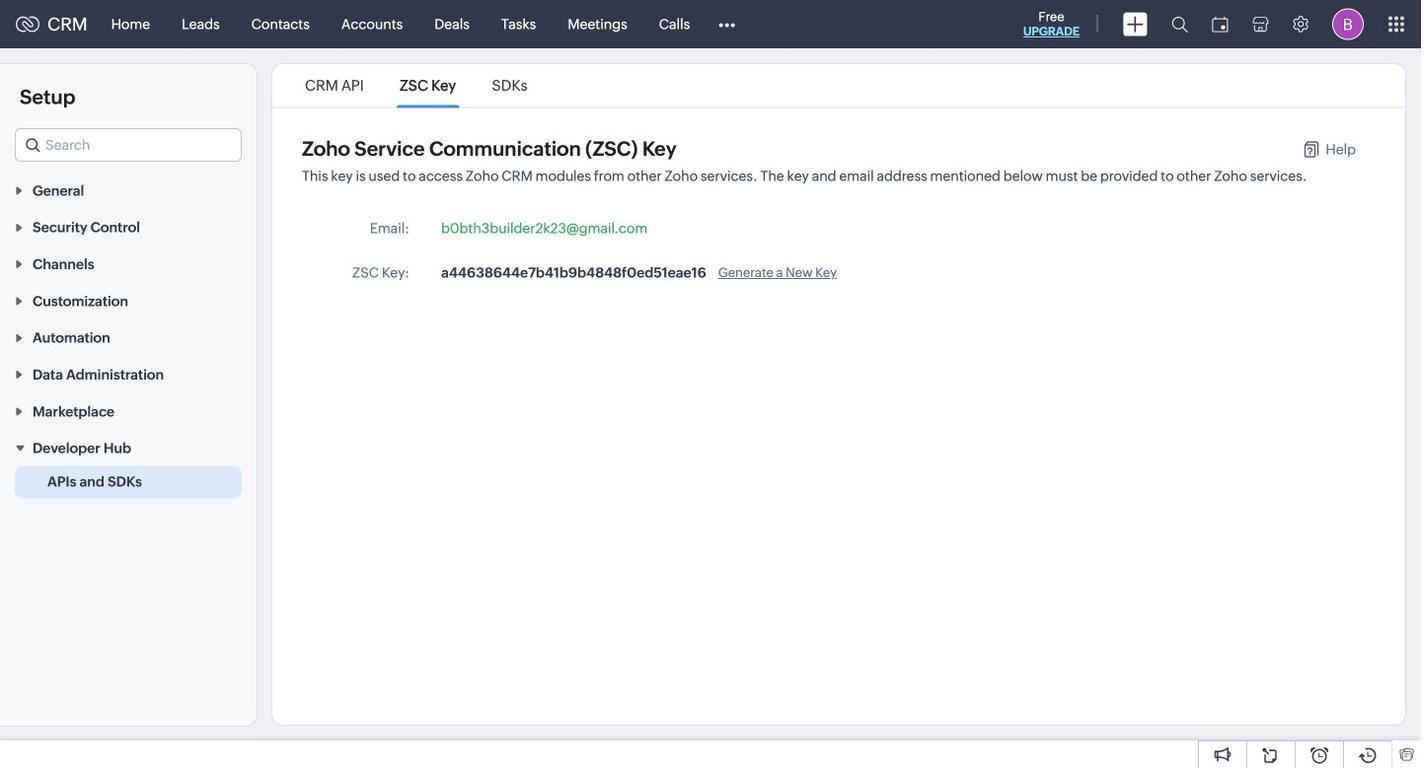 Task type: locate. For each thing, give the bounding box(es) containing it.
list
[[287, 64, 545, 107]]

region
[[0, 467, 257, 499]]

search element
[[1160, 0, 1200, 48]]

create menu element
[[1111, 0, 1160, 48]]

None field
[[15, 128, 242, 162]]



Task type: describe. For each thing, give the bounding box(es) containing it.
profile element
[[1321, 0, 1376, 48]]

calendar image
[[1212, 16, 1229, 32]]

search image
[[1172, 16, 1188, 33]]

Other Modules field
[[706, 8, 748, 40]]

logo image
[[16, 16, 39, 32]]

Search text field
[[16, 129, 241, 161]]

create menu image
[[1123, 12, 1148, 36]]

profile image
[[1332, 8, 1364, 40]]



Task type: vqa. For each thing, say whether or not it's contained in the screenshot.
navigation
no



